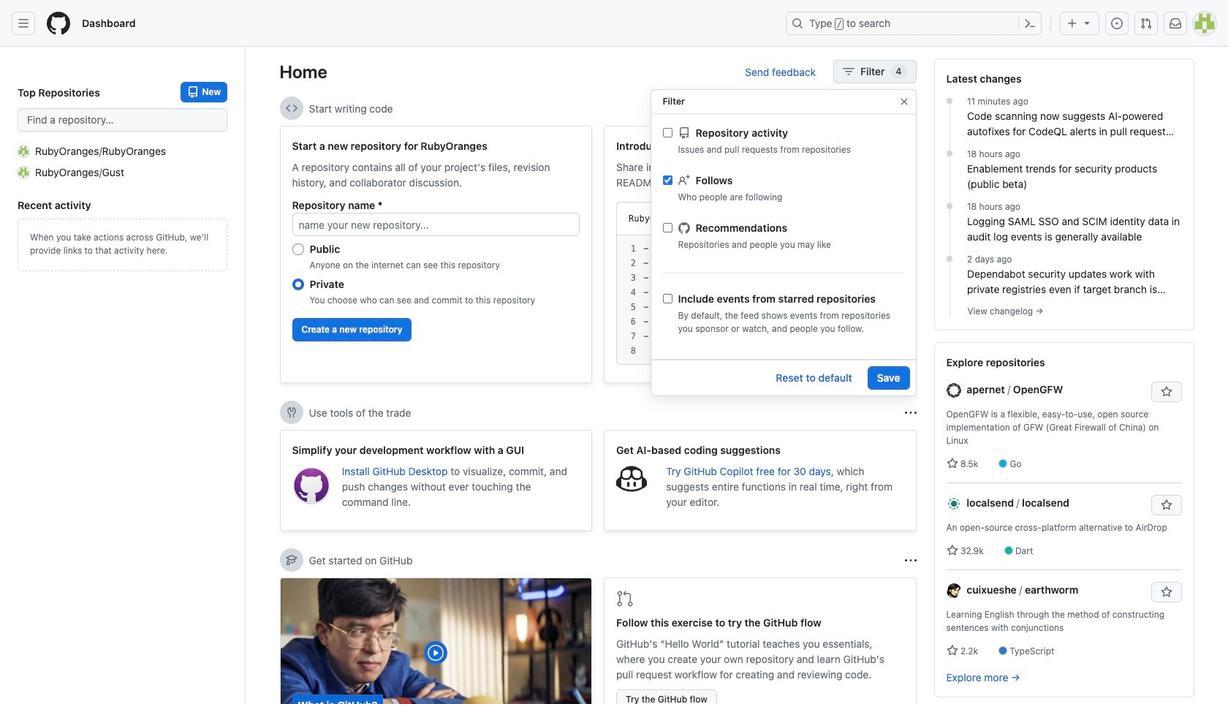 Task type: locate. For each thing, give the bounding box(es) containing it.
1 vertical spatial dot fill image
[[944, 253, 956, 265]]

None checkbox
[[663, 128, 673, 138], [663, 176, 673, 185], [663, 294, 673, 304], [663, 128, 673, 138], [663, 176, 673, 185], [663, 294, 673, 304]]

git pull request image
[[617, 590, 634, 608]]

simplify your development workflow with a gui element
[[280, 430, 592, 531]]

0 vertical spatial star this repository image
[[1161, 386, 1173, 398]]

gust image
[[18, 166, 29, 178]]

None submit
[[845, 208, 892, 229]]

star this repository image for @apernet profile image at the right bottom of page
[[1161, 386, 1173, 398]]

why am i seeing this? image for introduce yourself with a profile readme element
[[905, 103, 917, 114]]

None radio
[[292, 244, 304, 255]]

@cuixueshe profile image
[[947, 584, 961, 599]]

mortar board image
[[286, 554, 297, 566]]

1 star image from the top
[[947, 458, 959, 470]]

star image down @cuixueshe profile icon
[[947, 645, 959, 657]]

1 dot fill image from the top
[[944, 148, 956, 159]]

2 vertical spatial star this repository image
[[1161, 587, 1173, 598]]

1 why am i seeing this? image from the top
[[905, 103, 917, 114]]

2 dot fill image from the top
[[944, 253, 956, 265]]

3 why am i seeing this? image from the top
[[905, 555, 917, 566]]

star image up @localsend profile image
[[947, 458, 959, 470]]

0 vertical spatial dot fill image
[[944, 148, 956, 159]]

1 vertical spatial dot fill image
[[944, 200, 956, 212]]

name your new repository... text field
[[292, 213, 580, 236]]

why am i seeing this? image
[[905, 103, 917, 114], [905, 407, 917, 419], [905, 555, 917, 566]]

2 vertical spatial why am i seeing this? image
[[905, 555, 917, 566]]

1 vertical spatial star image
[[947, 645, 959, 657]]

repo image
[[678, 127, 690, 139]]

menu
[[651, 0, 916, 263]]

0 vertical spatial why am i seeing this? image
[[905, 103, 917, 114]]

2 why am i seeing this? image from the top
[[905, 407, 917, 419]]

None checkbox
[[663, 223, 673, 233]]

star image for @apernet profile image at the right bottom of page
[[947, 458, 959, 470]]

why am i seeing this? image for try the github flow "element"
[[905, 555, 917, 566]]

command palette image
[[1025, 18, 1036, 29]]

explore repositories navigation
[[934, 342, 1195, 698]]

get ai-based coding suggestions element
[[604, 430, 917, 531]]

1 vertical spatial star this repository image
[[1161, 500, 1173, 511]]

dot fill image
[[944, 148, 956, 159], [944, 200, 956, 212]]

star this repository image
[[1161, 386, 1173, 398], [1161, 500, 1173, 511], [1161, 587, 1173, 598]]

try the github flow element
[[604, 578, 917, 704]]

filter image
[[843, 66, 855, 78]]

2 star this repository image from the top
[[1161, 500, 1173, 511]]

0 vertical spatial star image
[[947, 458, 959, 470]]

none submit inside introduce yourself with a profile readme element
[[845, 208, 892, 229]]

2 dot fill image from the top
[[944, 200, 956, 212]]

1 vertical spatial why am i seeing this? image
[[905, 407, 917, 419]]

2 star image from the top
[[947, 645, 959, 657]]

none radio inside start a new repository element
[[292, 244, 304, 255]]

0 vertical spatial dot fill image
[[944, 95, 956, 107]]

star image
[[947, 458, 959, 470], [947, 645, 959, 657]]

None radio
[[292, 279, 304, 290]]

star image for @cuixueshe profile icon
[[947, 645, 959, 657]]

dot fill image
[[944, 95, 956, 107], [944, 253, 956, 265]]

1 star this repository image from the top
[[1161, 386, 1173, 398]]

3 star this repository image from the top
[[1161, 587, 1173, 598]]

triangle down image
[[1082, 17, 1093, 29]]

@apernet profile image
[[947, 383, 961, 398]]

homepage image
[[47, 12, 70, 35]]

why am i seeing this? image for 'get ai-based coding suggestions' element
[[905, 407, 917, 419]]



Task type: describe. For each thing, give the bounding box(es) containing it.
rubyoranges image
[[18, 145, 29, 157]]

@localsend profile image
[[947, 497, 961, 511]]

git pull request image
[[1141, 18, 1153, 29]]

person add image
[[678, 174, 690, 186]]

code image
[[286, 102, 297, 114]]

github desktop image
[[292, 467, 330, 505]]

explore element
[[934, 59, 1195, 704]]

issue opened image
[[1112, 18, 1123, 29]]

plus image
[[1067, 18, 1079, 29]]

star this repository image for @localsend profile image
[[1161, 500, 1173, 511]]

tools image
[[286, 407, 297, 418]]

star image
[[947, 545, 959, 557]]

1 dot fill image from the top
[[944, 95, 956, 107]]

close menu image
[[899, 96, 910, 108]]

notifications image
[[1170, 18, 1182, 29]]

none radio inside start a new repository element
[[292, 279, 304, 290]]

Find a repository… text field
[[18, 108, 227, 132]]

Top Repositories search field
[[18, 108, 227, 132]]

mark github image
[[678, 222, 690, 234]]

what is github? image
[[280, 579, 592, 704]]

star this repository image for @cuixueshe profile icon
[[1161, 587, 1173, 598]]

start a new repository element
[[280, 126, 592, 383]]

play image
[[427, 644, 445, 662]]

what is github? element
[[280, 578, 592, 704]]

introduce yourself with a profile readme element
[[604, 126, 917, 383]]



Task type: vqa. For each thing, say whether or not it's contained in the screenshot.
rightmost sc 9kayk9 0 icon
no



